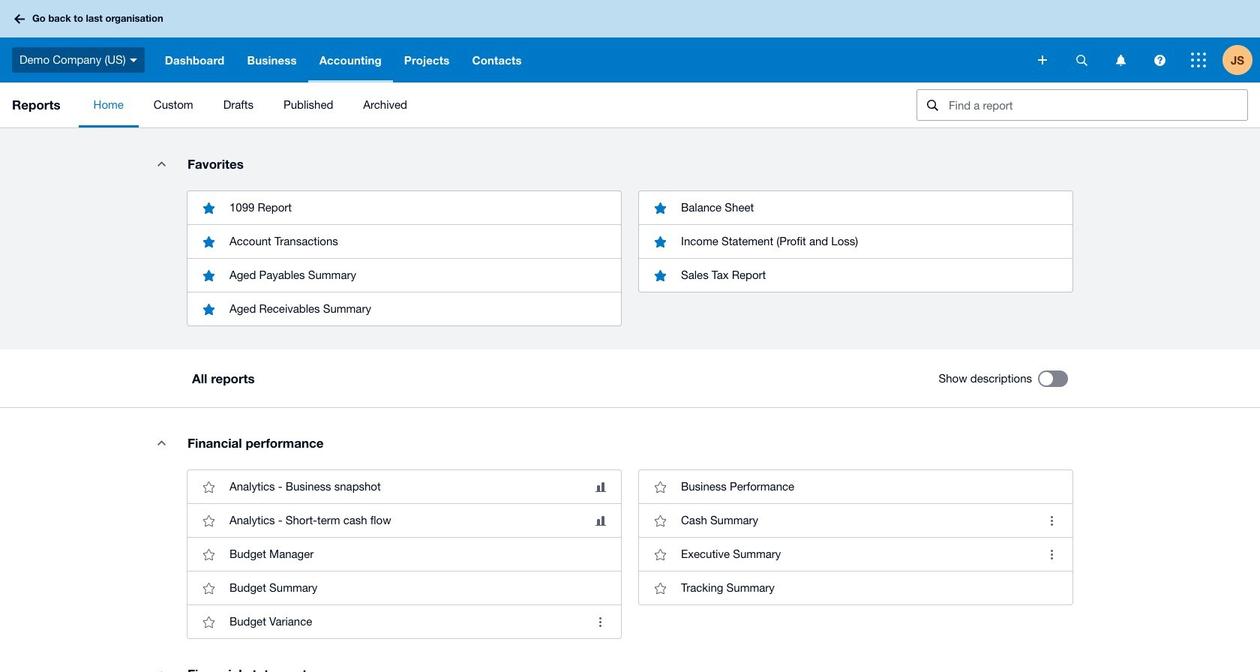 Task type: locate. For each thing, give the bounding box(es) containing it.
remove favorite image
[[194, 193, 224, 223], [645, 193, 675, 223], [194, 227, 224, 257], [194, 260, 224, 290], [194, 294, 224, 324]]

1 vertical spatial remove favorite image
[[645, 260, 675, 290]]

1 vertical spatial favorite image
[[194, 573, 224, 603]]

menu
[[78, 83, 905, 128]]

0 vertical spatial remove favorite image
[[645, 227, 675, 257]]

svg image
[[14, 14, 25, 24], [1076, 54, 1088, 66], [1116, 54, 1126, 66], [1154, 54, 1166, 66]]

remove favorite image
[[645, 227, 675, 257], [645, 260, 675, 290]]

Find a report text field
[[948, 90, 1248, 120]]

expand report group image
[[146, 149, 176, 179], [146, 428, 176, 458]]

None field
[[917, 89, 1249, 121]]

favorite image
[[194, 472, 224, 502], [194, 573, 224, 603]]

0 vertical spatial expand report group image
[[146, 149, 176, 179]]

0 vertical spatial favorite image
[[194, 472, 224, 502]]

favorite image
[[645, 472, 675, 502], [194, 506, 224, 536], [645, 506, 675, 536], [194, 540, 224, 570], [645, 540, 675, 570], [645, 573, 675, 603], [194, 607, 224, 637]]

banner
[[0, 0, 1261, 83]]

0 horizontal spatial svg image
[[130, 58, 137, 62]]

expand report group image
[[146, 659, 176, 672]]

2 favorite image from the top
[[194, 573, 224, 603]]

1 horizontal spatial svg image
[[1039, 56, 1048, 65]]

svg image
[[1192, 53, 1207, 68], [1039, 56, 1048, 65], [130, 58, 137, 62]]

1 vertical spatial expand report group image
[[146, 428, 176, 458]]



Task type: describe. For each thing, give the bounding box(es) containing it.
1 remove favorite image from the top
[[645, 227, 675, 257]]

1 favorite image from the top
[[194, 472, 224, 502]]

more options image
[[585, 607, 615, 637]]

2 horizontal spatial svg image
[[1192, 53, 1207, 68]]

1 expand report group image from the top
[[146, 149, 176, 179]]

2 expand report group image from the top
[[146, 428, 176, 458]]

2 remove favorite image from the top
[[645, 260, 675, 290]]



Task type: vqa. For each thing, say whether or not it's contained in the screenshot.
Drafts
no



